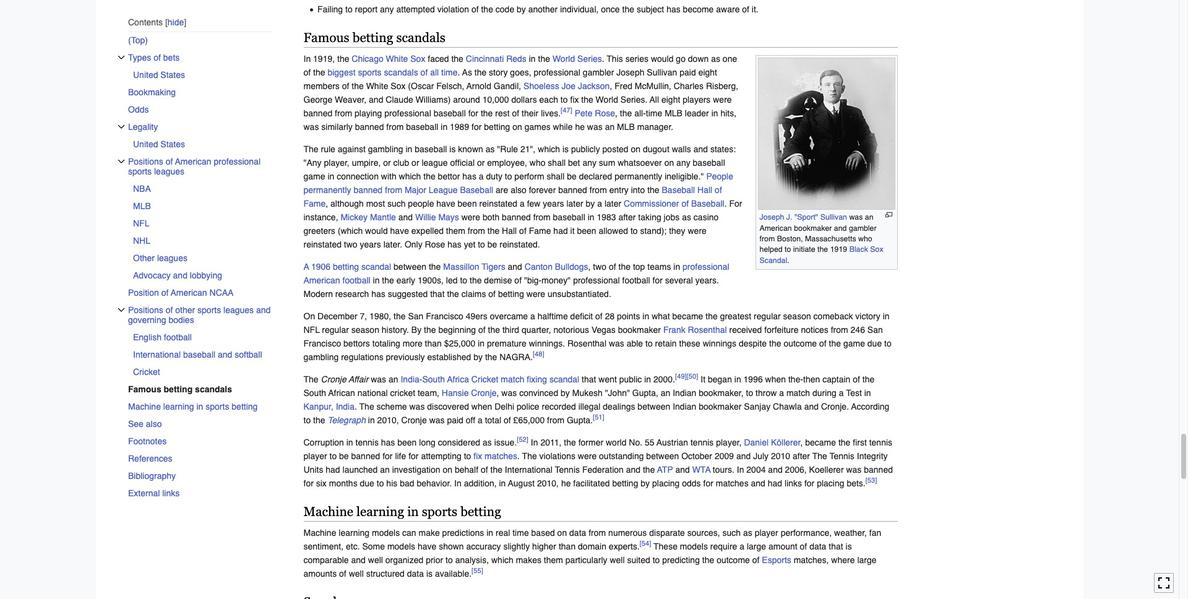 Task type: describe. For each thing, give the bounding box(es) containing it.
legality link
[[128, 118, 273, 135]]

also for see
[[146, 419, 162, 429]]

sources,
[[688, 528, 720, 538]]

external links
[[128, 488, 179, 498]]

0 vertical spatial years
[[543, 199, 564, 209]]

san for due
[[868, 325, 883, 335]]

0 vertical spatial tennis
[[830, 451, 855, 461]]

0 horizontal spatial links
[[162, 488, 179, 498]]

1 horizontal spatial machine learning in sports betting
[[304, 505, 501, 519]]

bookmaker inside was an american bookmaker and gambler from boston, massachusetts who helped to initiate the 1919
[[794, 223, 832, 233]]

from down declared at top
[[590, 185, 607, 195]]

and up odds at the right bottom of the page
[[676, 465, 690, 475]]

2 later from the left
[[605, 199, 622, 209]]

the up 'frank rosenthal'
[[706, 311, 718, 321]]

1 horizontal spatial famous
[[304, 30, 350, 45]]

overcame
[[490, 311, 528, 321]]

received
[[730, 325, 762, 335]]

0 vertical spatial matches
[[485, 451, 518, 461]]

the down premature
[[485, 352, 497, 362]]

of inside were both banned from baseball in 1983 after taking jobs as casino greeters (which would have expelled them from the hall of fame had it been allowed to stand); they were reinstated two years later. only rose has yet to be reinstated.
[[519, 226, 527, 236]]

of left "big-
[[515, 276, 522, 285]]

£65,000
[[514, 415, 545, 425]]

in down behalf
[[454, 479, 462, 488]]

was left 'similarly'
[[304, 122, 319, 132]]

helped
[[760, 245, 783, 254]]

in left 2004
[[737, 465, 744, 475]]

x small image for types of bets
[[117, 54, 125, 61]]

casino
[[694, 212, 719, 222]]

of left bets at the top
[[153, 52, 161, 62]]

and inside positions of other sports leagues and governing bodies
[[256, 305, 270, 315]]

the up history.
[[394, 311, 406, 321]]

. down 'boston,'
[[788, 255, 790, 265]]

0 vertical spatial famous betting scandals
[[304, 30, 446, 45]]

suggested
[[388, 289, 428, 299]]

football inside in the early 1900s, led to the demise of "big-money" professional football for several years. modern research has suggested that the claims of betting were unsubstantiated.
[[622, 276, 650, 285]]

for down wta
[[704, 479, 714, 488]]

1 vertical spatial sullivan
[[821, 213, 848, 222]]

the left third
[[488, 325, 500, 335]]

data inside machine learning models can make predictions in real time based on data from numerous disparate sources, such as player performance, weather, fan sentiment, etc. some models have shown accuracy slightly higher than domain experts.
[[570, 528, 586, 538]]

on december 7, 1980, the san francisco 49ers overcame a halftime deficit of 28 points in what became the greatest regular season comeback victory in nfl regular season history. by the beginning of the third quarter, notorious vegas bookmaker
[[304, 311, 890, 335]]

a 1906 betting scandal link
[[304, 262, 391, 272]]

of down demise
[[489, 289, 496, 299]]

0 vertical spatial such
[[387, 199, 406, 209]]

became inside the , became the first tennis player to be banned for life for attempting to
[[806, 438, 836, 448]]

would inside . this series would go down as one of the
[[651, 54, 674, 64]]

0 horizontal spatial cricket
[[133, 367, 160, 377]]

1 vertical spatial season
[[351, 325, 379, 335]]

, for fred
[[610, 81, 612, 91]]

players
[[683, 95, 711, 105]]

american for ncaa
[[170, 288, 207, 298]]

footnotes link
[[128, 433, 273, 450]]

from inside received forfeiture notices from 246 san francisco bettors totaling more than $25,000 in premature winnings. rosenthal was able to retain these winnings despite the outcome of the game due to gambling regulations previously established by the nagra.
[[831, 325, 849, 335]]

became inside on december 7, 1980, the san francisco 49ers overcame a halftime deficit of 28 points in what became the greatest regular season comeback victory in nfl regular season history. by the beginning of the third quarter, notorious vegas bookmaker
[[673, 311, 704, 321]]

models inside the these models require a large amount of data that is comparable and well organized prior to analysis, which makes them particularly well suited to predicting the outcome of
[[680, 542, 708, 552]]

were down casino
[[688, 226, 707, 236]]

convinced
[[519, 388, 559, 398]]

were inside in the early 1900s, led to the demise of "big-money" professional football for several years. modern research has suggested that the claims of betting were unsubstantiated.
[[527, 289, 546, 299]]

the down led
[[447, 289, 459, 299]]

1 or from the left
[[383, 158, 391, 168]]

forfeiture
[[765, 325, 799, 335]]

machine learning models can make predictions in real time based on data from numerous disparate sources, such as player performance, weather, fan sentiment, etc. some models have shown accuracy slightly higher than domain experts.
[[304, 528, 882, 552]]

american for professional
[[175, 156, 211, 166]]

banned inside , fred mcmullin, charles risberg, george weaver, and claude williams) around 10,000 dollars each to fix the world series. all eight players were banned from playing professional baseball for the rest of their lives.
[[304, 108, 333, 118]]

of down performance,
[[800, 542, 807, 552]]

corruption in tennis has been long considered as issue. [52] in 2011, the former world no. 55 austrian tennis player, daniel köllerer
[[304, 435, 801, 448]]

the inside the rule against gambling in baseball is known as "rule 21", which is publicly posted on dugout walls and states: "any player, umpire, or club or league official or employee, who shall bet any sum whatsoever on any baseball game in connection with which the bettor has a duty to perform shall be declared permanently ineligible."
[[424, 172, 436, 181]]

that inside in the early 1900s, led to the demise of "big-money" professional football for several years. modern research has suggested that the claims of betting were unsubstantiated.
[[430, 289, 445, 299]]

attempted
[[397, 4, 435, 14]]

2 horizontal spatial mlb
[[665, 108, 683, 118]]

black sox scandal link
[[760, 245, 884, 265]]

mcmullin,
[[635, 81, 672, 91]]

the inside were both banned from baseball in 1983 after taking jobs as casino greeters (which would have expelled them from the hall of fame had it been allowed to stand); they were reinstated two years later. only rose has yet to be reinstated.
[[488, 226, 500, 236]]

regulations
[[341, 352, 384, 362]]

baseball inside the baseball hall of fame
[[662, 185, 695, 195]]

shoeless joe jackson link
[[524, 81, 610, 91]]

in right reds
[[529, 54, 536, 64]]

this
[[607, 54, 623, 64]]

atp
[[657, 465, 673, 475]]

to inside , fred mcmullin, charles risberg, george weaver, and claude williams) around 10,000 dollars each to fix the world series. all eight players were banned from playing professional baseball for the rest of their lives.
[[561, 95, 568, 105]]

taking
[[638, 212, 662, 222]]

0 vertical spatial scandal
[[361, 262, 391, 272]]

league
[[422, 158, 448, 168]]

betting up chicago at the top of the page
[[353, 30, 393, 45]]

1 vertical spatial learning
[[357, 505, 404, 519]]

0 vertical spatial season
[[783, 311, 811, 321]]

of right position
[[161, 288, 168, 298]]

esports link
[[762, 555, 792, 565]]

55
[[645, 438, 655, 448]]

commissioner
[[624, 199, 679, 209]]

of left "top"
[[609, 262, 616, 272]]

on inside machine learning models can make predictions in real time based on data from numerous disparate sources, such as player performance, weather, fan sentiment, etc. some models have shown accuracy slightly higher than domain experts.
[[558, 528, 567, 538]]

the down massillon tigers link
[[470, 276, 482, 285]]

mickey
[[341, 212, 368, 222]]

between inside . the violations were outstanding between october 2009 and july 2010 after the tennis integrity units had launched an investigation on behalf of the international tennis federation and the
[[647, 451, 679, 461]]

sports down chicago at the top of the page
[[358, 68, 382, 77]]

[53] link
[[866, 476, 877, 485]]

previously
[[386, 352, 425, 362]]

in inside machine learning models can make predictions in real time based on data from numerous disparate sources, such as player performance, weather, fan sentiment, etc. some models have shown accuracy slightly higher than domain experts.
[[487, 528, 493, 538]]

the inside the cronje affair was an india-south africa cricket match fixing scandal that went public in 2000. [49] [50]
[[304, 375, 319, 384]]

by down are also forever banned from entry into the
[[586, 199, 595, 209]]

0 vertical spatial regular
[[754, 311, 781, 321]]

go
[[676, 54, 686, 64]]

united states link for legality
[[133, 135, 273, 153]]

and left softball
[[218, 350, 232, 360]]

betting right 1906
[[333, 262, 359, 272]]

1 horizontal spatial mlb
[[617, 122, 635, 132]]

on inside , the all-time mlb leader in hits, was similarly banned from baseball in 1989 for betting on games while he was an mlb manager.
[[513, 122, 522, 132]]

for inside in the early 1900s, led to the demise of "big-money" professional football for several years. modern research has suggested that the claims of betting were unsubstantiated.
[[653, 276, 663, 285]]

game inside received forfeiture notices from 246 san francisco bettors totaling more than $25,000 in premature winnings. rosenthal was able to retain these winnings despite the outcome of the game due to gambling regulations previously established by the nagra.
[[844, 339, 865, 349]]

expelled
[[412, 226, 444, 236]]

declared
[[579, 172, 612, 181]]

0 vertical spatial between
[[394, 262, 427, 272]]

was inside the tours. in 2004 and 2006, koellerer was banned for six months due to his bad behavior. in addition, in august 2010, he facilitated betting by placing odds for matches and had links for placing bets.
[[847, 465, 862, 475]]

the left rest
[[481, 108, 493, 118]]

, up unsubstantiated.
[[588, 262, 591, 272]]

of inside . this series would go down as one of the
[[304, 68, 311, 77]]

x small image for legality
[[117, 123, 125, 130]]

the up biggest
[[337, 54, 349, 64]]

of left 28
[[596, 311, 603, 321]]

for left the 'six'
[[304, 479, 314, 488]]

1 vertical spatial two
[[593, 262, 607, 272]]

in left what
[[643, 311, 650, 321]]

domain
[[578, 542, 607, 552]]

sum
[[599, 158, 616, 168]]

unsubstantiated.
[[548, 289, 612, 299]]

0 vertical spatial sox
[[411, 54, 426, 64]]

in right the victory
[[883, 311, 890, 321]]

and down outstanding
[[626, 465, 641, 475]]

fame inside were both banned from baseball in 1983 after taking jobs as casino greeters (which would have expelled them from the hall of fame had it been allowed to stand); they were reinstated two years later. only rose has yet to be reinstated.
[[529, 226, 551, 236]]

and left willie
[[399, 212, 413, 222]]

south inside it began in 1996 when the-then captain of the south african national cricket team,
[[304, 388, 326, 398]]

more
[[403, 339, 423, 349]]

of down the "49ers"
[[479, 325, 486, 335]]

large inside the these models require a large amount of data that is comparable and well organized prior to analysis, which makes them particularly well suited to predicting the outcome of
[[747, 542, 766, 552]]

21",
[[521, 144, 536, 154]]

0 horizontal spatial mlb
[[133, 201, 151, 211]]

scandal inside the cronje affair was an india-south africa cricket match fixing scandal that went public in 2000. [49] [50]
[[550, 375, 580, 384]]

leagues inside the positions of american professional sports leagues
[[154, 166, 184, 176]]

sports down famous betting scandals link
[[205, 402, 229, 412]]

higher
[[532, 542, 557, 552]]

models up organized
[[387, 542, 415, 552]]

and up in the early 1900s, led to the demise of "big-money" professional football for several years. modern research has suggested that the claims of betting were unsubstantiated.
[[508, 262, 522, 272]]

bodies
[[168, 315, 194, 325]]

. for . the scheme was discovered when delhi police recorded illegal dealings between indian bookmaker sanjay chawla and cronje. according to the
[[355, 402, 357, 412]]

in left connection on the left of the page
[[328, 172, 334, 181]]

dugout
[[643, 144, 670, 154]]

india
[[336, 402, 355, 412]]

major
[[405, 185, 426, 195]]

baseball inside , the all-time mlb leader in hits, was similarly banned from baseball in 1989 for betting on games while he was an mlb manager.
[[406, 122, 439, 132]]

an inside was an american bookmaker and gambler from boston, massachusetts who helped to initiate the 1919
[[865, 213, 874, 222]]

0 horizontal spatial any
[[380, 4, 394, 14]]

the right by
[[424, 325, 436, 335]]

them inside were both banned from baseball in 1983 after taking jobs as casino greeters (which would have expelled them from the hall of fame had it been allowed to stand); they were reinstated two years later. only rose has yet to be reinstated.
[[446, 226, 466, 236]]

points
[[617, 311, 640, 321]]

hall inside the baseball hall of fame
[[698, 185, 713, 195]]

[52] link
[[517, 435, 529, 444]]

by inside received forfeiture notices from 246 san francisco bettors totaling more than $25,000 in premature winnings. rosenthal was able to retain these winnings despite the outcome of the game due to gambling regulations previously established by the nagra.
[[474, 352, 483, 362]]

be inside were both banned from baseball in 1983 after taking jobs as casino greeters (which would have expelled them from the hall of fame had it been allowed to stand); they were reinstated two years later. only rose has yet to be reinstated.
[[488, 240, 497, 250]]

the up 'weaver,' at the left top of the page
[[352, 81, 364, 91]]

a inside on december 7, 1980, the san francisco 49ers overcame a halftime deficit of 28 points in what became the greatest regular season comeback victory in nfl regular season history. by the beginning of the third quarter, notorious vegas bookmaker
[[531, 311, 535, 321]]

the left the code on the left top of page
[[481, 4, 493, 14]]

baseball up people on the top right of page
[[693, 158, 725, 168]]

. for instance,
[[304, 199, 743, 222]]

0 vertical spatial machine
[[128, 402, 161, 412]]

in up "several"
[[674, 262, 680, 272]]

demise
[[484, 276, 512, 285]]

2 vertical spatial scandals
[[195, 384, 232, 394]]

0 vertical spatial white
[[386, 54, 408, 64]]

1 horizontal spatial reinstated
[[480, 199, 518, 209]]

on down the walls
[[665, 158, 674, 168]]

against
[[338, 144, 366, 154]]

the left atp link
[[643, 465, 655, 475]]

after inside . the violations were outstanding between october 2009 and july 2010 after the tennis integrity units had launched an investigation on behalf of the international tennis federation and the
[[793, 451, 810, 461]]

sullivan inside ". as the story goes, professional gambler joseph sullivan paid eight members of the white sox (oscar felsch, arnold gandil,"
[[647, 68, 678, 77]]

cronje for ,
[[471, 388, 497, 398]]

the up commissioner
[[648, 185, 660, 195]]

player inside the , became the first tennis player to be banned for life for attempting to
[[304, 451, 327, 461]]

1 later from the left
[[567, 199, 584, 209]]

were both banned from baseball in 1983 after taking jobs as casino greeters (which would have expelled them from the hall of fame had it been allowed to stand); they were reinstated two years later. only rose has yet to be reinstated.
[[304, 212, 719, 250]]

for down 2006,
[[805, 479, 815, 488]]

launched
[[343, 465, 378, 475]]

frank
[[664, 325, 686, 335]]

by right the code on the left top of page
[[517, 4, 526, 14]]

had inside the tours. in 2004 and 2006, koellerer was banned for six months due to his bad behavior. in addition, in august 2010, he facilitated betting by placing odds for matches and had links for placing bets.
[[768, 479, 783, 488]]

0 vertical spatial scandals
[[396, 30, 446, 45]]

eight inside ". as the story goes, professional gambler joseph sullivan paid eight members of the white sox (oscar felsch, arnold gandil,"
[[699, 68, 718, 77]]

despite
[[739, 339, 767, 349]]

world inside , fred mcmullin, charles risberg, george weaver, and claude williams) around 10,000 dollars each to fix the world series. all eight players were banned from playing professional baseball for the rest of their lives.
[[596, 95, 618, 105]]

1 vertical spatial famous betting scandals
[[128, 384, 232, 394]]

[51] link
[[593, 413, 605, 422]]

1 vertical spatial joseph
[[760, 213, 785, 222]]

the up as at the left top
[[452, 54, 464, 64]]

united states for types of bets
[[133, 70, 185, 80]]

went
[[599, 375, 617, 384]]

external links link
[[128, 485, 273, 502]]

from down 'few'
[[533, 212, 551, 222]]

eight inside , fred mcmullin, charles risberg, george weaver, and claude williams) around 10,000 dollars each to fix the world series. all eight players were banned from playing professional baseball for the rest of their lives.
[[662, 95, 681, 105]]

0 vertical spatial nfl
[[133, 218, 149, 228]]

the down fix matches link
[[491, 465, 503, 475]]

pete
[[575, 108, 593, 118]]

0 vertical spatial which
[[538, 144, 560, 154]]

0 horizontal spatial world
[[553, 54, 575, 64]]

been inside corruption in tennis has been long considered as issue. [52] in 2011, the former world no. 55 austrian tennis player, daniel köllerer
[[398, 438, 417, 448]]

south inside the cronje affair was an india-south africa cricket match fixing scandal that went public in 2000. [49] [50]
[[422, 375, 445, 384]]

professional american football link
[[304, 262, 730, 285]]

of inside matches, where large amounts of well structured data is available.
[[339, 569, 347, 579]]

sox inside the black sox scandal
[[871, 245, 884, 254]]

biggest
[[328, 68, 356, 77]]

tennis inside the , became the first tennis player to be banned for life for attempting to
[[870, 438, 893, 448]]

banned inside were both banned from baseball in 1983 after taking jobs as casino greeters (which would have expelled them from the hall of fame had it been allowed to stand); they were reinstated two years later. only rose has yet to be reinstated.
[[502, 212, 531, 222]]

is up bet
[[563, 144, 569, 154]]

nfl inside on december 7, 1980, the san francisco 49ers overcame a halftime deficit of 28 points in what became the greatest regular season comeback victory in nfl regular season history. by the beginning of the third quarter, notorious vegas bookmaker
[[304, 325, 320, 335]]

united for types of bets
[[133, 70, 158, 80]]

around
[[453, 95, 480, 105]]

in inside corruption in tennis has been long considered as issue. [52] in 2011, the former world no. 55 austrian tennis player, daniel köllerer
[[531, 438, 538, 448]]

1 vertical spatial shall
[[547, 172, 565, 181]]

a up chawla at right
[[780, 388, 784, 398]]

the down forfeiture on the right
[[770, 339, 782, 349]]

was inside the telegraph in 2010, cronje was paid off a total of £65,000 from gupta. [51]
[[429, 415, 445, 425]]

baseball inside , fred mcmullin, charles risberg, george weaver, and claude williams) around 10,000 dollars each to fix the world series. all eight players were banned from playing professional baseball for the rest of their lives.
[[434, 108, 466, 118]]

2 or from the left
[[412, 158, 419, 168]]

from inside , the all-time mlb leader in hits, was similarly banned from baseball in 1989 for betting on games while he was an mlb manager.
[[387, 122, 404, 132]]

in up the see also 'link'
[[196, 402, 203, 412]]

0 vertical spatial machine learning in sports betting
[[128, 402, 257, 412]]

the down "comeback"
[[829, 339, 841, 349]]

2 horizontal spatial any
[[677, 158, 691, 168]]

professional inside professional american football
[[683, 262, 730, 272]]

leagues inside positions of other sports leagues and governing bodies
[[223, 305, 254, 315]]

and up position of american ncaa at top left
[[173, 270, 187, 280]]

positions of other sports leagues and governing bodies link
[[128, 301, 273, 329]]

united states link for types of bets
[[133, 66, 273, 83]]

2 horizontal spatial well
[[610, 555, 625, 565]]

advocacy and lobbying
[[133, 270, 222, 280]]

black
[[850, 245, 868, 254]]

1 vertical spatial tennis
[[555, 465, 580, 475]]

0 vertical spatial rosenthal
[[688, 325, 727, 335]]

halftime
[[538, 311, 568, 321]]

odds
[[682, 479, 701, 488]]

2011,
[[541, 438, 562, 448]]

1 vertical spatial leagues
[[157, 253, 187, 263]]

in up the club
[[406, 144, 413, 154]]

246
[[851, 325, 865, 335]]

0 horizontal spatial regular
[[322, 325, 349, 335]]

public
[[620, 375, 642, 384]]

states for types of bets
[[160, 70, 185, 80]]

and left 'july'
[[737, 451, 751, 461]]

performance,
[[781, 528, 832, 538]]

leader
[[685, 108, 709, 118]]

in left the 1919,
[[304, 54, 311, 64]]

it
[[701, 375, 706, 384]]

in left 1989
[[441, 122, 448, 132]]

the up koellerer on the bottom right
[[813, 451, 828, 461]]

all
[[650, 95, 659, 105]]

sports up make
[[422, 505, 458, 519]]

betting inside the tours. in 2004 and 2006, koellerer was banned for six months due to his bad behavior. in addition, in august 2010, he facilitated betting by placing odds for matches and had links for placing bets.
[[613, 479, 639, 488]]

and down 2010
[[768, 465, 783, 475]]

bet
[[568, 158, 580, 168]]

top
[[633, 262, 645, 272]]

0 vertical spatial international
[[133, 350, 180, 360]]

banned inside the , became the first tennis player to be banned for life for attempting to
[[351, 451, 380, 461]]

of right violation
[[472, 4, 479, 14]]

although
[[331, 199, 364, 209]]

it.
[[752, 4, 759, 14]]

the left "top"
[[619, 262, 631, 272]]

is up official
[[450, 144, 456, 154]]

in up 'can' at bottom left
[[407, 505, 419, 519]]

. for . this series would go down as one of the
[[602, 54, 605, 64]]

machine inside machine learning models can make predictions in real time based on data from numerous disparate sources, such as player performance, weather, fan sentiment, etc. some models have shown accuracy slightly higher than domain experts.
[[304, 528, 336, 538]]

0 vertical spatial shall
[[548, 158, 566, 168]]

daniel
[[744, 438, 769, 448]]

of inside the telegraph in 2010, cronje was paid off a total of £65,000 from gupta. [51]
[[504, 415, 511, 425]]

the up shoeless
[[538, 54, 550, 64]]

were left 'both'
[[462, 212, 480, 222]]

english football link
[[133, 329, 273, 346]]

by inside the hansie cronje , was convinced by mukesh "john" gupta, an indian bookmaker, to throw a match during a test in kanpur, india
[[561, 388, 570, 398]]

and down 2004
[[751, 479, 766, 488]]

banned down declared at top
[[559, 185, 587, 195]]

. the scheme was discovered when delhi police recorded illegal dealings between indian bookmaker sanjay chawla and cronje. according to the
[[304, 402, 890, 425]]

of left it.
[[742, 4, 750, 14]]

numerous
[[609, 528, 647, 538]]

charles
[[674, 81, 704, 91]]

links inside the tours. in 2004 and 2006, koellerer was banned for six months due to his bad behavior. in addition, in august 2010, he facilitated betting by placing odds for matches and had links for placing bets.
[[785, 479, 802, 488]]

francisco for the
[[426, 311, 464, 321]]

gambler inside was an american bookmaker and gambler from boston, massachusetts who helped to initiate the 1919
[[849, 223, 877, 233]]

on up whatsoever
[[631, 144, 641, 154]]

integrity
[[857, 451, 888, 461]]

baseball up league
[[415, 144, 447, 154]]

francisco for gambling
[[304, 339, 341, 349]]

six
[[316, 479, 327, 488]]

a left the test
[[839, 388, 844, 398]]

were inside , fred mcmullin, charles risberg, george weaver, and claude williams) around 10,000 dollars each to fix the world series. all eight players were banned from playing professional baseball for the rest of their lives.
[[713, 95, 732, 105]]

2004
[[747, 465, 766, 475]]

of left esports
[[753, 555, 760, 565]]

discovered
[[427, 402, 469, 412]]

due inside the tours. in 2004 and 2006, koellerer was banned for six months due to his bad behavior. in addition, in august 2010, he facilitated betting by placing odds for matches and had links for placing bets.
[[360, 479, 374, 488]]

for left life
[[383, 451, 393, 461]]

violations
[[540, 451, 576, 461]]

was down pete rose link
[[587, 122, 603, 132]]

and inside the rule against gambling in baseball is known as "rule 21", which is publicly posted on dugout walls and states: "any player, umpire, or club or league official or employee, who shall bet any sum whatsoever on any baseball game in connection with which the bettor has a duty to perform shall be declared permanently ineligible."
[[694, 144, 708, 154]]

rule
[[321, 144, 335, 154]]

a up 1983
[[598, 199, 602, 209]]

see also
[[128, 419, 162, 429]]

of left all
[[421, 68, 428, 77]]



Task type: vqa. For each thing, say whether or not it's contained in the screenshot.
right joseph
yes



Task type: locate. For each thing, give the bounding box(es) containing it.
and inside the these models require a large amount of data that is comparable and well organized prior to analysis, which makes them particularly well suited to predicting the outcome of
[[351, 555, 366, 565]]

of down ineligible."
[[682, 199, 689, 209]]

1 united states link from the top
[[133, 66, 273, 83]]

in inside in the early 1900s, led to the demise of "big-money" professional football for several years. modern research has suggested that the claims of betting were unsubstantiated.
[[373, 276, 380, 285]]

2 tennis from the left
[[691, 438, 714, 448]]

1 horizontal spatial than
[[559, 542, 576, 552]]

2 horizontal spatial be
[[567, 172, 577, 181]]

2 vertical spatial had
[[768, 479, 783, 488]]

of down comparable
[[339, 569, 347, 579]]

rose inside [47] pete rose
[[595, 108, 615, 118]]

between up early
[[394, 262, 427, 272]]

2 x small image from the top
[[117, 123, 125, 130]]

from
[[335, 108, 352, 118], [387, 122, 404, 132], [385, 185, 402, 195], [590, 185, 607, 195], [533, 212, 551, 222], [468, 226, 485, 236], [760, 234, 775, 243], [831, 325, 849, 335], [547, 415, 565, 425], [589, 528, 606, 538]]

0 vertical spatial match
[[501, 375, 525, 384]]

such inside machine learning models can make predictions in real time based on data from numerous disparate sources, such as player performance, weather, fan sentiment, etc. some models have shown accuracy slightly higher than domain experts.
[[723, 528, 741, 538]]

due inside received forfeiture notices from 246 san francisco bettors totaling more than $25,000 in premature winnings. rosenthal was able to retain these winnings despite the outcome of the game due to gambling regulations previously established by the nagra.
[[868, 339, 882, 349]]

indian
[[673, 388, 697, 398], [673, 402, 697, 412]]

as inside were both banned from baseball in 1983 after taking jobs as casino greeters (which would have expelled them from the hall of fame had it been allowed to stand); they were reinstated two years later. only rose has yet to be reinstated.
[[682, 212, 691, 222]]

white inside ". as the story goes, professional gambler joseph sullivan paid eight members of the white sox (oscar felsch, arnold gandil,"
[[366, 81, 388, 91]]

san inside on december 7, 1980, the san francisco 49ers overcame a halftime deficit of 28 points in what became the greatest regular season comeback victory in nfl regular season history. by the beginning of the third quarter, notorious vegas bookmaker
[[408, 311, 424, 321]]

mickey mantle and willie mays
[[341, 212, 459, 222]]

"rule
[[497, 144, 518, 154]]

0 horizontal spatial cronje
[[321, 375, 347, 384]]

of down biggest
[[342, 81, 349, 91]]

mlb up manager. on the top of page
[[665, 108, 683, 118]]

1 vertical spatial hall
[[502, 226, 517, 236]]

0 horizontal spatial francisco
[[304, 339, 341, 349]]

1 vertical spatial 2010,
[[537, 479, 559, 488]]

gambling inside received forfeiture notices from 246 san francisco bettors totaling more than $25,000 in premature winnings. rosenthal was able to retain these winnings despite the outcome of the game due to gambling regulations previously established by the nagra.
[[304, 352, 339, 362]]

prior
[[426, 555, 443, 565]]

1 vertical spatial which
[[399, 172, 421, 181]]

gupta,
[[633, 388, 659, 398]]

any up ineligible."
[[677, 158, 691, 168]]

1 vertical spatial he
[[561, 479, 571, 488]]

game down 246
[[844, 339, 865, 349]]

(which
[[338, 226, 363, 236]]

1 indian from the top
[[673, 388, 697, 398]]

is inside matches, where large amounts of well structured data is available.
[[426, 569, 433, 579]]

a right "require"
[[740, 542, 745, 552]]

1 horizontal spatial also
[[511, 185, 527, 195]]

american for bookmaker
[[760, 223, 792, 233]]

bulldogs
[[555, 262, 588, 272]]

match down nagra.
[[501, 375, 525, 384]]

3 or from the left
[[477, 158, 485, 168]]

units
[[304, 465, 323, 475]]

2 indian from the top
[[673, 402, 697, 412]]

world
[[553, 54, 575, 64], [596, 95, 618, 105]]

world
[[606, 438, 627, 448]]

paid inside ". as the story goes, professional gambler joseph sullivan paid eight members of the white sox (oscar felsch, arnold gandil,"
[[680, 68, 696, 77]]

gambling inside the rule against gambling in baseball is known as "rule 21", which is publicly posted on dugout walls and states: "any player, umpire, or club or league official or employee, who shall bet any sum whatsoever on any baseball game in connection with which the bettor has a duty to perform shall be declared permanently ineligible."
[[368, 144, 403, 154]]

of inside it began in 1996 when the-then captain of the south african national cricket team,
[[853, 375, 860, 384]]

fame up instance,
[[304, 199, 326, 209]]

cronje up african
[[321, 375, 347, 384]]

2 states from the top
[[160, 139, 185, 149]]

models up the some
[[372, 528, 400, 538]]

has
[[667, 4, 681, 14], [463, 172, 477, 181], [448, 240, 462, 250], [372, 289, 386, 299], [381, 438, 395, 448]]

etc.
[[346, 542, 360, 552]]

the right as at the left top
[[475, 68, 487, 77]]

san for history.
[[408, 311, 424, 321]]

tennis down violations
[[555, 465, 580, 475]]

fix inside , fred mcmullin, charles risberg, george weaver, and claude williams) around 10,000 dollars each to fix the world series. all eight players were banned from playing professional baseball for the rest of their lives.
[[570, 95, 579, 105]]

0 horizontal spatial matches
[[485, 451, 518, 461]]

season down 7,
[[351, 325, 379, 335]]

issue.
[[494, 438, 517, 448]]

[54]
[[640, 539, 651, 548]]

professional inside in the early 1900s, led to the demise of "big-money" professional football for several years. modern research has suggested that the claims of betting were unsubstantiated.
[[573, 276, 620, 285]]

atp link
[[657, 465, 673, 475]]

1 horizontal spatial that
[[582, 375, 596, 384]]

0 horizontal spatial tennis
[[356, 438, 379, 448]]

links down 2006,
[[785, 479, 802, 488]]

7,
[[360, 311, 367, 321]]

1 vertical spatial them
[[544, 555, 563, 565]]

paid
[[680, 68, 696, 77], [447, 415, 464, 425]]

0 horizontal spatial game
[[304, 172, 325, 181]]

2 horizontal spatial sox
[[871, 245, 884, 254]]

available.
[[435, 569, 472, 579]]

sox inside ". as the story goes, professional gambler joseph sullivan paid eight members of the white sox (oscar felsch, arnold gandil,"
[[391, 81, 406, 91]]

baseball hall of fame link
[[304, 185, 722, 209]]

in inside the cronje affair was an india-south africa cricket match fixing scandal that went public in 2000. [49] [50]
[[645, 375, 651, 384]]

2 united states link from the top
[[133, 135, 273, 153]]

, for although
[[326, 199, 328, 209]]

massillon tigers link
[[443, 262, 506, 272]]

outcome inside the these models require a large amount of data that is comparable and well organized prior to analysis, which makes them particularly well suited to predicting the outcome of
[[717, 555, 750, 565]]

the left early
[[382, 276, 394, 285]]

in right the telegraph link
[[368, 415, 375, 425]]

willie
[[415, 212, 436, 222]]

from down "comeback"
[[831, 325, 849, 335]]

1 united from the top
[[133, 70, 158, 80]]

history.
[[382, 325, 409, 335]]

betting up predictions
[[461, 505, 501, 519]]

0 vertical spatial united states link
[[133, 66, 273, 83]]

the right once
[[622, 4, 635, 14]]

sullivan up mcmullin, on the right
[[647, 68, 678, 77]]

1 vertical spatial cronje
[[471, 388, 497, 398]]

positions for positions of other sports leagues and governing bodies
[[128, 305, 163, 315]]

bibliography
[[128, 471, 176, 481]]

united down legality
[[133, 139, 158, 149]]

0 vertical spatial time
[[441, 68, 458, 77]]

cronje for affair
[[321, 375, 347, 384]]

a inside the these models require a large amount of data that is comparable and well organized prior to analysis, which makes them particularly well suited to predicting the outcome of
[[740, 542, 745, 552]]

affair
[[349, 375, 369, 384]]

machine up see also
[[128, 402, 161, 412]]

bettors
[[344, 339, 370, 349]]

2010, down scheme
[[377, 415, 399, 425]]

the-
[[789, 375, 804, 384]]

that inside the cronje affair was an india-south africa cricket match fixing scandal that went public in 2000. [49] [50]
[[582, 375, 596, 384]]

0 vertical spatial gambling
[[368, 144, 403, 154]]

were inside . the violations were outstanding between october 2009 and july 2010 after the tennis integrity units had launched an investigation on behalf of the international tennis federation and the
[[578, 451, 597, 461]]

baseball down williams)
[[406, 122, 439, 132]]

2 vertical spatial that
[[829, 542, 844, 552]]

united states link down (top) link
[[133, 66, 273, 83]]

from inside the telegraph in 2010, cronje was paid off a total of £65,000 from gupta. [51]
[[547, 415, 565, 425]]

2 placing from the left
[[817, 479, 845, 488]]

had inside . the violations were outstanding between october 2009 and july 2010 after the tennis integrity units had launched an investigation on behalf of the international tennis federation and the
[[326, 465, 340, 475]]

as inside corruption in tennis has been long considered as issue. [52] in 2011, the former world no. 55 austrian tennis player, daniel köllerer
[[483, 438, 492, 448]]

1 vertical spatial rosenthal
[[568, 339, 607, 349]]

x small image for positions of american professional sports leagues
[[117, 158, 125, 165]]

for right life
[[409, 451, 419, 461]]

has inside in the early 1900s, led to the demise of "big-money" professional football for several years. modern research has suggested that the claims of betting were unsubstantiated.
[[372, 289, 386, 299]]

1 tennis from the left
[[356, 438, 379, 448]]

international up august
[[505, 465, 553, 475]]

united for legality
[[133, 139, 158, 149]]

match inside the cronje affair was an india-south africa cricket match fixing scandal that went public in 2000. [49] [50]
[[501, 375, 525, 384]]

after inside were both banned from baseball in 1983 after taking jobs as casino greeters (which would have expelled them from the hall of fame had it been allowed to stand); they were reinstated two years later. only rose has yet to be reinstated.
[[619, 212, 636, 222]]

indian inside the hansie cronje , was convinced by mukesh "john" gupta, an indian bookmaker, to throw a match during a test in kanpur, india
[[673, 388, 697, 398]]

and down during
[[805, 402, 819, 412]]

0 horizontal spatial football
[[164, 332, 192, 342]]

captain
[[823, 375, 851, 384]]

once
[[601, 4, 620, 14]]

to inside in the early 1900s, led to the demise of "big-money" professional football for several years. modern research has suggested that the claims of betting were unsubstantiated.
[[460, 276, 467, 285]]

0 horizontal spatial gambler
[[583, 68, 614, 77]]

as inside . this series would go down as one of the
[[711, 54, 721, 64]]

[55] link
[[472, 567, 483, 575]]

1 horizontal spatial them
[[544, 555, 563, 565]]

player, inside the rule against gambling in baseball is known as "rule 21", which is publicly posted on dugout walls and states: "any player, umpire, or club or league official or employee, who shall bet any sum whatsoever on any baseball game in connection with which the bettor has a duty to perform shall be declared permanently ineligible."
[[324, 158, 350, 168]]

player inside machine learning models can make predictions in real time based on data from numerous disparate sources, such as player performance, weather, fan sentiment, etc. some models have shown accuracy slightly higher than domain experts.
[[755, 528, 779, 538]]

outcome inside received forfeiture notices from 246 san francisco bettors totaling more than $25,000 in premature winnings. rosenthal was able to retain these winnings despite the outcome of the game due to gambling regulations previously established by the nagra.
[[784, 339, 817, 349]]

to inside the rule against gambling in baseball is known as "rule 21", which is publicly posted on dugout walls and states: "any player, umpire, or club or league official or employee, who shall bet any sum whatsoever on any baseball game in connection with which the bettor has a duty to perform shall be declared permanently ineligible."
[[505, 172, 512, 181]]

0 vertical spatial after
[[619, 212, 636, 222]]

tennis up koellerer on the bottom right
[[830, 451, 855, 461]]

require
[[711, 542, 738, 552]]

positions for positions of american professional sports leagues
[[128, 156, 163, 166]]

2 horizontal spatial data
[[810, 542, 827, 552]]

2 vertical spatial leagues
[[223, 305, 254, 315]]

, fred mcmullin, charles risberg, george weaver, and claude williams) around 10,000 dollars each to fix the world series. all eight players were banned from playing professional baseball for the rest of their lives.
[[304, 81, 739, 118]]

of inside ". as the story goes, professional gambler joseph sullivan paid eight members of the white sox (oscar felsch, arnold gandil,"
[[342, 81, 349, 91]]

permanently up into
[[615, 172, 663, 181]]

1 vertical spatial data
[[810, 542, 827, 552]]

scheme
[[377, 402, 407, 412]]

is down weather,
[[846, 542, 852, 552]]

federation
[[582, 465, 624, 475]]

learning inside machine learning in sports betting link
[[163, 402, 194, 412]]

an down 2000.
[[661, 388, 671, 398]]

bookmaking
[[128, 87, 176, 97]]

0 horizontal spatial than
[[425, 339, 442, 349]]

fix up behalf
[[474, 451, 482, 461]]

tennis
[[356, 438, 379, 448], [691, 438, 714, 448], [870, 438, 893, 448]]

based
[[532, 528, 555, 538]]

the inside . the scheme was discovered when delhi police recorded illegal dealings between indian bookmaker sanjay chawla and cronje. according to the
[[359, 402, 374, 412]]

years
[[543, 199, 564, 209], [360, 240, 381, 250]]

well inside matches, where large amounts of well structured data is available.
[[349, 569, 364, 579]]

international down english football
[[133, 350, 180, 360]]

0 vertical spatial bookmaker
[[794, 223, 832, 233]]

an inside . the violations were outstanding between october 2009 and july 2010 after the tennis integrity units had launched an investigation on behalf of the international tennis federation and the
[[380, 465, 390, 475]]

season up forfeiture on the right
[[783, 311, 811, 321]]

1 positions from the top
[[128, 156, 163, 166]]

stand);
[[640, 226, 667, 236]]

1 vertical spatial outcome
[[717, 555, 750, 565]]

. inside ". as the story goes, professional gambler joseph sullivan paid eight members of the white sox (oscar felsch, arnold gandil,"
[[458, 68, 460, 77]]

gambler inside ". as the story goes, professional gambler joseph sullivan paid eight members of the white sox (oscar felsch, arnold gandil,"
[[583, 68, 614, 77]]

months
[[329, 479, 358, 488]]

2 united states from the top
[[133, 139, 185, 149]]

1 vertical spatial player
[[755, 528, 779, 538]]

of down delhi
[[504, 415, 511, 425]]

1 vertical spatial san
[[868, 325, 883, 335]]

greatest
[[720, 311, 752, 321]]

positions of other sports leagues and governing bodies
[[128, 305, 270, 325]]

1989
[[450, 122, 469, 132]]

banned inside , the all-time mlb leader in hits, was similarly banned from baseball in 1989 for betting on games while he was an mlb manager.
[[355, 122, 384, 132]]

0 vertical spatial been
[[458, 199, 477, 209]]

analysis,
[[455, 555, 489, 565]]

in up gupta,
[[645, 375, 651, 384]]

1980,
[[370, 311, 391, 321]]

1 horizontal spatial any
[[583, 158, 597, 168]]

1 vertical spatial eight
[[662, 95, 681, 105]]

two right bulldogs
[[593, 262, 607, 272]]

3 x small image from the top
[[117, 158, 125, 165]]

was left able
[[609, 339, 625, 349]]

0 vertical spatial 2010,
[[377, 415, 399, 425]]

he inside , the all-time mlb leader in hits, was similarly banned from baseball in 1989 for betting on games while he was an mlb manager.
[[575, 122, 585, 132]]

0 horizontal spatial famous betting scandals
[[128, 384, 232, 394]]

american inside professional american football
[[304, 276, 340, 285]]

, left all-
[[615, 108, 618, 118]]

cricket
[[133, 367, 160, 377], [472, 375, 499, 384]]

positions of american professional sports leagues
[[128, 156, 260, 176]]

is
[[450, 144, 456, 154], [563, 144, 569, 154], [846, 542, 852, 552], [426, 569, 433, 579]]

2 horizontal spatial tennis
[[870, 438, 893, 448]]

research
[[335, 289, 369, 299]]

according
[[852, 402, 890, 412]]

0 horizontal spatial fix
[[474, 451, 482, 461]]

1 horizontal spatial regular
[[754, 311, 781, 321]]

[54] link
[[640, 539, 651, 548]]

after up 2006,
[[793, 451, 810, 461]]

scandal up the mukesh
[[550, 375, 580, 384]]

were down risberg,
[[713, 95, 732, 105]]

, for became
[[801, 438, 803, 448]]

x small image
[[117, 54, 125, 61], [117, 123, 125, 130], [117, 158, 125, 165]]

0 horizontal spatial bookmaker
[[618, 325, 661, 335]]

by inside the tours. in 2004 and 2006, koellerer was banned for six months due to his bad behavior. in addition, in august 2010, he facilitated betting by placing odds for matches and had links for placing bets.
[[641, 479, 650, 488]]

two
[[344, 240, 358, 250], [593, 262, 607, 272]]

1 horizontal spatial well
[[368, 555, 383, 565]]

between inside . the scheme was discovered when delhi police recorded illegal dealings between indian bookmaker sanjay chawla and cronje. according to the
[[638, 402, 671, 412]]

, for the
[[615, 108, 618, 118]]

hide button
[[165, 17, 186, 27]]

has up 1980,
[[372, 289, 386, 299]]

types
[[128, 52, 151, 62]]

of down people on the top right of page
[[715, 185, 722, 195]]

predictions
[[442, 528, 484, 538]]

pete rose link
[[575, 108, 615, 118]]

0 horizontal spatial gambling
[[304, 352, 339, 362]]

bookmaker inside on december 7, 1980, the san francisco 49ers overcame a halftime deficit of 28 points in what became the greatest regular season comeback victory in nfl regular season history. by the beginning of the third quarter, notorious vegas bookmaker
[[618, 325, 661, 335]]

[48]
[[533, 350, 545, 359]]

massachusetts
[[805, 234, 857, 243]]

of up addition,
[[481, 465, 488, 475]]

an inside the hansie cronje , was convinced by mukesh "john" gupta, an indian bookmaker, to throw a match during a test in kanpur, india
[[661, 388, 671, 398]]

that up the "where"
[[829, 542, 844, 552]]

, inside , the all-time mlb leader in hits, was similarly banned from baseball in 1989 for betting on games while he was an mlb manager.
[[615, 108, 618, 118]]

in inside it began in 1996 when the-then captain of the south african national cricket team,
[[735, 375, 741, 384]]

,
[[610, 81, 612, 91], [615, 108, 618, 118], [326, 199, 328, 209], [588, 262, 591, 272], [497, 388, 499, 398], [801, 438, 803, 448]]

1 vertical spatial have
[[390, 226, 409, 236]]

failing to report any attempted violation of the code by another individual, once the subject has become aware of it.
[[318, 4, 759, 14]]

1 vertical spatial player,
[[716, 438, 742, 448]]

be inside the rule against gambling in baseball is known as "rule 21", which is publicly posted on dugout walls and states: "any player, umpire, or club or league official or employee, who shall bet any sum whatsoever on any baseball game in connection with which the bettor has a duty to perform shall be declared permanently ineligible."
[[567, 172, 577, 181]]

1 vertical spatial became
[[806, 438, 836, 448]]

behavior.
[[417, 479, 452, 488]]

in left hits,
[[712, 108, 718, 118]]

time
[[441, 68, 458, 77], [646, 108, 663, 118], [513, 528, 529, 538]]

lives.
[[541, 108, 561, 118]]

on right based on the left
[[558, 528, 567, 538]]

was inside received forfeiture notices from 246 san francisco bettors totaling more than $25,000 in premature winnings. rosenthal was able to retain these winnings despite the outcome of the game due to gambling regulations previously established by the nagra.
[[609, 339, 625, 349]]

to inside the hansie cronje , was convinced by mukesh "john" gupta, an indian bookmaker, to throw a match during a test in kanpur, india
[[746, 388, 754, 398]]

that down '1900s,'
[[430, 289, 445, 299]]

1 horizontal spatial cricket
[[472, 375, 499, 384]]

. inside . for instance,
[[725, 199, 727, 209]]

learning inside machine learning models can make predictions in real time based on data from numerous disparate sources, such as player performance, weather, fan sentiment, etc. some models have shown accuracy slightly higher than domain experts.
[[339, 528, 370, 538]]

1 horizontal spatial season
[[783, 311, 811, 321]]

them down mays
[[446, 226, 466, 236]]

. left as at the left top
[[458, 68, 460, 77]]

was inside the hansie cronje , was convinced by mukesh "john" gupta, an indian bookmaker, to throw a match during a test in kanpur, india
[[502, 388, 517, 398]]

data
[[570, 528, 586, 538], [810, 542, 827, 552], [407, 569, 424, 579]]

from inside machine learning models can make predictions in real time based on data from numerous disparate sources, such as player performance, weather, fan sentiment, etc. some models have shown accuracy slightly higher than domain experts.
[[589, 528, 606, 538]]

1 vertical spatial scandals
[[384, 68, 418, 77]]

police
[[517, 402, 540, 412]]

1 united states from the top
[[133, 70, 185, 80]]

states for legality
[[160, 139, 185, 149]]

the left the first
[[839, 438, 851, 448]]

banned up the most
[[354, 185, 383, 195]]

positions
[[128, 156, 163, 166], [128, 305, 163, 315]]

0 vertical spatial leagues
[[154, 166, 184, 176]]

x small image
[[117, 306, 125, 314]]

1 states from the top
[[160, 70, 185, 80]]

2 vertical spatial cronje
[[401, 415, 427, 425]]

outcome down "require"
[[717, 555, 750, 565]]

professional inside the positions of american professional sports leagues
[[214, 156, 260, 166]]

had inside were both banned from baseball in 1983 after taking jobs as casino greeters (which would have expelled them from the hall of fame had it been allowed to stand); they were reinstated two years later. only rose has yet to be reinstated.
[[554, 226, 568, 236]]

has inside were both banned from baseball in 1983 after taking jobs as casino greeters (which would have expelled them from the hall of fame had it been allowed to stand); they were reinstated two years later. only rose has yet to be reinstated.
[[448, 240, 462, 250]]

. for . as the story goes, professional gambler joseph sullivan paid eight members of the white sox (oscar felsch, arnold gandil,
[[458, 68, 460, 77]]

which up major
[[399, 172, 421, 181]]

1 vertical spatial be
[[488, 240, 497, 250]]

game
[[304, 172, 325, 181], [844, 339, 865, 349]]

george
[[304, 95, 333, 105]]

was up bets.
[[847, 465, 862, 475]]

1 horizontal spatial bookmaker
[[699, 402, 742, 412]]

1 horizontal spatial became
[[806, 438, 836, 448]]

1 horizontal spatial placing
[[817, 479, 845, 488]]

betting
[[353, 30, 393, 45], [484, 122, 510, 132], [333, 262, 359, 272], [498, 289, 524, 299], [163, 384, 192, 394], [231, 402, 257, 412], [613, 479, 639, 488], [461, 505, 501, 519]]

has inside the rule against gambling in baseball is known as "rule 21", which is publicly posted on dugout walls and states: "any player, umpire, or club or league official or employee, who shall bet any sum whatsoever on any baseball game in connection with which the bettor has a duty to perform shall be declared permanently ineligible."
[[463, 172, 477, 181]]

the up [47] pete rose
[[581, 95, 594, 105]]

would inside were both banned from baseball in 1983 after taking jobs as casino greeters (which would have expelled them from the hall of fame had it been allowed to stand); they were reinstated two years later. only rose has yet to be reinstated.
[[365, 226, 388, 236]]

1 vertical spatial due
[[360, 479, 374, 488]]

years.
[[696, 276, 719, 285]]

outcome
[[784, 339, 817, 349], [717, 555, 750, 565]]

0 vertical spatial than
[[425, 339, 442, 349]]

the inside the these models require a large amount of data that is comparable and well organized prior to analysis, which makes them particularly well suited to predicting the outcome of
[[703, 555, 715, 565]]

0 horizontal spatial after
[[619, 212, 636, 222]]

in right the test
[[865, 388, 871, 398]]

1 horizontal spatial san
[[868, 325, 883, 335]]

rose inside were both banned from baseball in 1983 after taking jobs as casino greeters (which would have expelled them from the hall of fame had it been allowed to stand); they were reinstated two years later. only rose has yet to be reinstated.
[[425, 240, 445, 250]]

1 vertical spatial united states link
[[133, 135, 273, 153]]

are also forever banned from entry into the
[[493, 185, 662, 195]]

states
[[160, 70, 185, 80], [160, 139, 185, 149]]

esports
[[762, 555, 792, 565]]

1 horizontal spatial sullivan
[[821, 213, 848, 222]]

[55]
[[472, 567, 483, 575]]

0 horizontal spatial data
[[407, 569, 424, 579]]

1 vertical spatial match
[[787, 388, 810, 398]]

attempting
[[421, 451, 462, 461]]

has right subject
[[667, 4, 681, 14]]

has inside corruption in tennis has been long considered as issue. [52] in 2011, the former world no. 55 austrian tennis player, daniel köllerer
[[381, 438, 395, 448]]

from up domain
[[589, 528, 606, 538]]

the down [52] link
[[522, 451, 537, 461]]

of inside the baseball hall of fame
[[715, 185, 722, 195]]

by
[[517, 4, 526, 14], [586, 199, 595, 209], [474, 352, 483, 362], [561, 388, 570, 398], [641, 479, 650, 488]]

1 vertical spatial machine
[[304, 505, 354, 519]]

while
[[553, 122, 573, 132]]

from up yet
[[468, 226, 485, 236]]

1 vertical spatial mlb
[[617, 122, 635, 132]]

0 horizontal spatial famous
[[128, 384, 161, 394]]

1 horizontal spatial scandal
[[550, 375, 580, 384]]

he inside the tours. in 2004 and 2006, koellerer was banned for six months due to his bad behavior. in addition, in august 2010, he facilitated betting by placing odds for matches and had links for placing bets.
[[561, 479, 571, 488]]

bookmaker down "sport"
[[794, 223, 832, 233]]

1 vertical spatial bookmaker
[[618, 325, 661, 335]]

the inside . this series would go down as one of the
[[313, 68, 325, 77]]

. for . the violations were outstanding between october 2009 and july 2010 after the tennis integrity units had launched an investigation on behalf of the international tennis federation and the
[[518, 451, 520, 461]]

has up life
[[381, 438, 395, 448]]

has down official
[[463, 172, 477, 181]]

also
[[511, 185, 527, 195], [146, 419, 162, 429]]

0 vertical spatial eight
[[699, 68, 718, 77]]

0 horizontal spatial time
[[441, 68, 458, 77]]

the inside , the all-time mlb leader in hits, was similarly banned from baseball in 1989 for betting on games while he was an mlb manager.
[[620, 108, 632, 118]]

be inside the , became the first tennis player to be banned for life for attempting to
[[339, 451, 349, 461]]

an up his
[[380, 465, 390, 475]]

several
[[665, 276, 693, 285]]

playing
[[355, 108, 382, 118]]

jackson
[[578, 81, 610, 91]]

their
[[522, 108, 539, 118]]

due down launched
[[360, 479, 374, 488]]

1 vertical spatial large
[[858, 555, 877, 565]]

the up '1900s,'
[[429, 262, 441, 272]]

betting inside famous betting scandals link
[[163, 384, 192, 394]]

2 horizontal spatial cronje
[[471, 388, 497, 398]]

american up other
[[170, 288, 207, 298]]

baseball down duty
[[460, 185, 493, 195]]

delhi
[[495, 402, 515, 412]]

from inside the people permanently banned from major league baseball
[[385, 185, 402, 195]]

became up 'frank rosenthal'
[[673, 311, 704, 321]]

game inside the rule against gambling in baseball is known as "rule 21", which is publicly posted on dugout walls and states: "any player, umpire, or club or league official or employee, who shall bet any sum whatsoever on any baseball game in connection with which the bettor has a duty to perform shall be declared permanently ineligible."
[[304, 172, 325, 181]]

2006,
[[785, 465, 807, 475]]

san down the victory
[[868, 325, 883, 335]]

1 x small image from the top
[[117, 54, 125, 61]]

betting down rest
[[484, 122, 510, 132]]

as inside the rule against gambling in baseball is known as "rule 21", which is publicly posted on dugout walls and states: "any player, umpire, or club or league official or employee, who shall bet any sum whatsoever on any baseball game in connection with which the bettor has a duty to perform shall be declared permanently ineligible."
[[486, 144, 495, 154]]

0 horizontal spatial be
[[339, 451, 349, 461]]

professional up unsubstantiated.
[[573, 276, 620, 285]]

0 vertical spatial have
[[437, 199, 455, 209]]

reinstated inside were both banned from baseball in 1983 after taking jobs as casino greeters (which would have expelled them from the hall of fame had it been allowed to stand); they were reinstated two years later. only rose has yet to be reinstated.
[[304, 240, 342, 250]]

baseball inside the people permanently banned from major league baseball
[[460, 185, 493, 195]]

also for are
[[511, 185, 527, 195]]

professional up shoeless joe jackson link
[[534, 68, 581, 77]]

1 placing from the left
[[652, 479, 680, 488]]

fullscreen image
[[1158, 577, 1171, 590]]

banned inside the tours. in 2004 and 2006, koellerer was banned for six months due to his bad behavior. in addition, in august 2010, he facilitated betting by placing odds for matches and had links for placing bets.
[[864, 465, 893, 475]]

when inside it began in 1996 when the-then captain of the south african national cricket team,
[[766, 375, 786, 384]]

in inside the hansie cronje , was convinced by mukesh "john" gupta, an indian bookmaker, to throw a match during a test in kanpur, india
[[865, 388, 871, 398]]

on down their
[[513, 122, 522, 132]]

who up the perform
[[530, 158, 546, 168]]

1 horizontal spatial who
[[859, 234, 873, 243]]

when up throw
[[766, 375, 786, 384]]

data for matches,
[[407, 569, 424, 579]]

0 vertical spatial player,
[[324, 158, 350, 168]]

as
[[462, 68, 472, 77]]

or
[[383, 158, 391, 168], [412, 158, 419, 168], [477, 158, 485, 168]]

to inside was an american bookmaker and gambler from boston, massachusetts who helped to initiate the 1919
[[785, 245, 791, 254]]

1 vertical spatial rose
[[425, 240, 445, 250]]

failing
[[318, 4, 343, 14]]

2 united from the top
[[133, 139, 158, 149]]

data for these
[[810, 542, 827, 552]]

nhl link
[[133, 232, 273, 249]]

another
[[529, 4, 558, 14]]

1 vertical spatial between
[[638, 402, 671, 412]]

. for . for instance,
[[725, 199, 727, 209]]

0 horizontal spatial which
[[399, 172, 421, 181]]

the inside the , became the first tennis player to be banned for life for attempting to
[[839, 438, 851, 448]]

of up members
[[304, 68, 311, 77]]

0 vertical spatial would
[[651, 54, 674, 64]]

a left 'few'
[[520, 199, 525, 209]]

due
[[868, 339, 882, 349], [360, 479, 374, 488]]

a left duty
[[479, 172, 484, 181]]

matches
[[485, 451, 518, 461], [716, 479, 749, 488]]

1 vertical spatial regular
[[322, 325, 349, 335]]

as right jobs at the right top of page
[[682, 212, 691, 222]]

bookmaker,
[[699, 388, 744, 398]]

2 positions from the top
[[128, 305, 163, 315]]

1 vertical spatial sox
[[391, 81, 406, 91]]

1 vertical spatial time
[[646, 108, 663, 118]]

2010, inside the telegraph in 2010, cronje was paid off a total of £65,000 from gupta. [51]
[[377, 415, 399, 425]]

by down $25,000
[[474, 352, 483, 362]]

been
[[458, 199, 477, 209], [577, 226, 597, 236], [398, 438, 417, 448]]

3 tennis from the left
[[870, 438, 893, 448]]

2 horizontal spatial that
[[829, 542, 844, 552]]

0 vertical spatial paid
[[680, 68, 696, 77]]

baseball up casino
[[691, 199, 725, 209]]

1 horizontal spatial player
[[755, 528, 779, 538]]

1 vertical spatial matches
[[716, 479, 749, 488]]

0 vertical spatial rose
[[595, 108, 615, 118]]

united states for legality
[[133, 139, 185, 149]]



